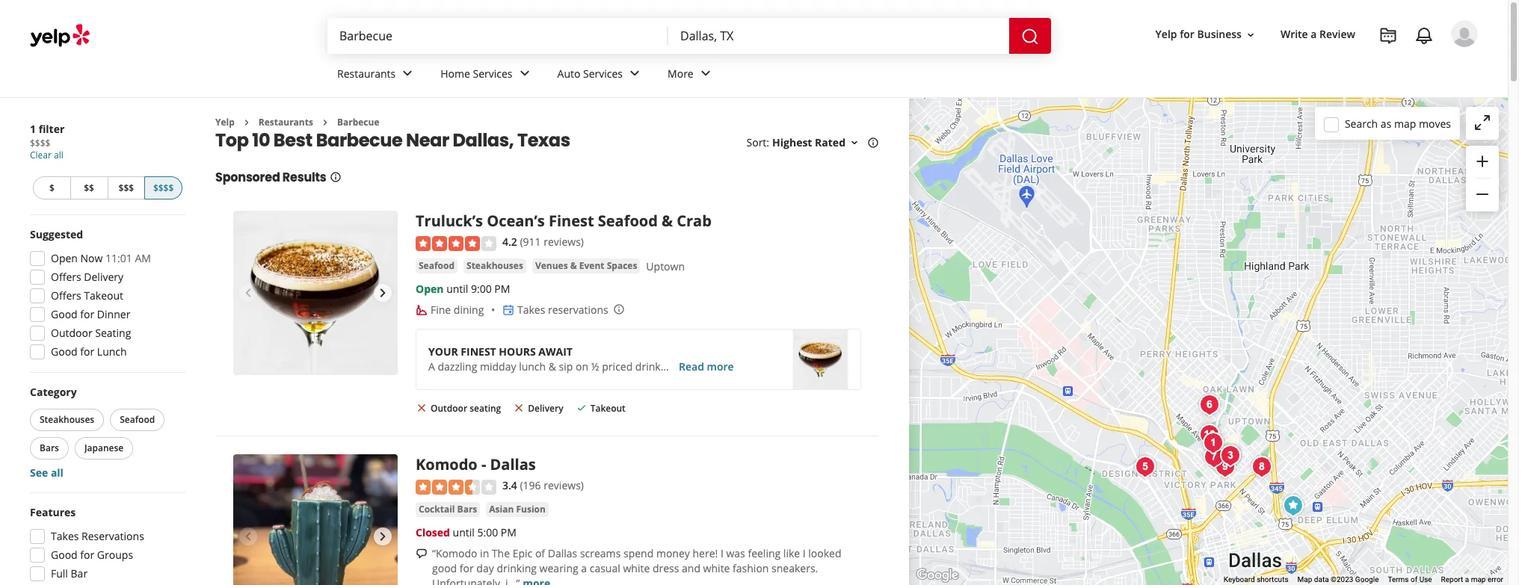 Task type: describe. For each thing, give the bounding box(es) containing it.
1 horizontal spatial seafood
[[419, 259, 455, 272]]

4.2
[[502, 235, 517, 249]]

of inside "komodo in the epic of dallas screams spend money here! i was feeling like i looked good for day drinking wearing a casual white dress and white fashion sneakers. unfortunately, i…"
[[535, 546, 545, 560]]

projects image
[[1379, 27, 1397, 45]]

home services
[[440, 66, 512, 80]]

1 i from the left
[[721, 546, 723, 560]]

seafood link
[[416, 259, 458, 273]]

the mansion bar image
[[1194, 390, 1224, 420]]

group containing suggested
[[25, 227, 185, 364]]

4.2 (911 reviews)
[[502, 235, 584, 249]]

1 vertical spatial restaurants
[[259, 116, 313, 129]]

search as map moves
[[1345, 116, 1451, 130]]

pm for ocean's
[[494, 282, 510, 296]]

previous image
[[239, 528, 257, 546]]

takes reservations
[[51, 529, 144, 543]]

©2023
[[1331, 576, 1353, 584]]

$$$$ inside 1 filter $$$$ clear all
[[30, 137, 50, 150]]

cocktail
[[419, 503, 455, 516]]

barbecue right 16 chevron right v2 icon
[[337, 116, 379, 129]]

until for komodo
[[453, 525, 475, 539]]

komodo
[[416, 455, 477, 475]]

fashion
[[733, 561, 769, 575]]

yelp for yelp for business
[[1155, 27, 1177, 41]]

0 horizontal spatial delivery
[[84, 270, 123, 284]]

& for sip
[[549, 359, 556, 374]]

truluck's ocean's finest seafood & crab image
[[233, 211, 398, 376]]

bar
[[71, 567, 88, 581]]

use
[[1419, 576, 1432, 584]]

clear all link
[[30, 149, 63, 161]]

a for write
[[1311, 27, 1317, 41]]

1 vertical spatial restaurants link
[[259, 116, 313, 129]]

½
[[591, 359, 599, 374]]

1
[[30, 122, 36, 136]]

highest
[[772, 136, 812, 150]]

$$$$ inside button
[[153, 182, 174, 194]]

feeling
[[748, 546, 781, 560]]

takes reservations
[[517, 303, 608, 317]]

cocktail bars button
[[416, 502, 480, 517]]

on
[[576, 359, 588, 374]]

fearing's restaurant image
[[1210, 452, 1240, 482]]

groups
[[97, 548, 133, 562]]

11:01
[[105, 251, 132, 265]]

more
[[707, 359, 734, 374]]

1 white from the left
[[623, 561, 650, 575]]

happy
[[680, 359, 711, 374]]

terms of use link
[[1388, 576, 1432, 584]]

seating
[[470, 402, 501, 415]]

asian
[[489, 503, 514, 516]]

16 chevron down v2 image for yelp for business
[[1245, 29, 1257, 41]]

asian fusion link
[[486, 502, 549, 517]]

komodo - dallas
[[416, 455, 536, 475]]

asian fusion
[[489, 503, 546, 516]]

16 info v2 image
[[329, 171, 341, 183]]

Find text field
[[339, 28, 656, 44]]

terms of use
[[1388, 576, 1432, 584]]

reservations
[[548, 303, 608, 317]]

16 chevron right v2 image
[[241, 116, 253, 128]]

"komodo in the epic of dallas screams spend money here! i was feeling like i looked good for day drinking wearing a casual white dress and white fashion sneakers. unfortunately, i…"
[[432, 546, 841, 585]]

dallas,
[[453, 128, 514, 153]]

24 chevron down v2 image for restaurants
[[399, 65, 417, 83]]

auto services
[[557, 66, 623, 80]]

group containing features
[[25, 505, 185, 585]]

services for home services
[[473, 66, 512, 80]]

yelp for business button
[[1149, 21, 1263, 48]]

error
[[1488, 576, 1503, 584]]

finest
[[461, 344, 496, 359]]

was
[[726, 546, 745, 560]]

your finest hours await
[[428, 344, 573, 359]]

pm for -
[[501, 525, 516, 539]]

zoom in image
[[1473, 152, 1491, 170]]

more link
[[656, 54, 726, 97]]

0 horizontal spatial dallas
[[490, 455, 536, 475]]

map data ©2023 google
[[1297, 576, 1379, 584]]

good for good for dinner
[[51, 307, 78, 321]]

a for report
[[1465, 576, 1469, 584]]

like
[[783, 546, 800, 560]]

moves
[[1419, 116, 1451, 130]]

yelp for yelp link
[[215, 116, 235, 129]]

1 vertical spatial seafood button
[[110, 409, 165, 431]]

hours
[[499, 344, 536, 359]]

16 info v2 image
[[867, 137, 879, 149]]

barbecue link
[[337, 116, 379, 129]]

dress
[[653, 561, 679, 575]]

write
[[1280, 27, 1308, 41]]

$$$
[[119, 182, 134, 194]]

filter
[[39, 122, 65, 136]]

steakhouses button inside "group"
[[30, 409, 104, 431]]

reviews) for dallas
[[544, 479, 584, 493]]

am
[[135, 251, 151, 265]]

takes for takes reservations
[[51, 529, 79, 543]]

notifications image
[[1415, 27, 1433, 45]]

keyboard
[[1224, 576, 1255, 584]]

1 vertical spatial delivery
[[528, 402, 563, 415]]

komodo - dallas link
[[416, 455, 536, 475]]

2 vertical spatial seafood
[[120, 413, 155, 426]]

for for lunch
[[80, 345, 94, 359]]

full
[[51, 567, 68, 581]]

screams
[[580, 546, 621, 560]]

brad k. image
[[1451, 20, 1478, 47]]

drinking
[[497, 561, 537, 575]]

0 vertical spatial restaurants link
[[325, 54, 429, 97]]

the
[[492, 546, 510, 560]]

epic
[[513, 546, 532, 560]]

yelp link
[[215, 116, 235, 129]]

4.2 star rating image
[[416, 236, 496, 251]]

0 vertical spatial steakhouses button
[[464, 259, 526, 273]]

tei an image
[[1247, 452, 1276, 482]]

a dazzling midday lunch & sip on ½ priced drinks at happy hour
[[428, 359, 737, 374]]

steakhouses inside steakhouses link
[[467, 259, 523, 272]]

money
[[656, 546, 690, 560]]

spend
[[623, 546, 654, 560]]

read
[[679, 359, 704, 374]]

search image
[[1021, 27, 1039, 45]]

a
[[428, 359, 435, 374]]

sneakers.
[[772, 561, 818, 575]]

slideshow element for truluck's ocean's finest seafood & crab
[[233, 211, 398, 376]]

good for dinner
[[51, 307, 130, 321]]

good for good for groups
[[51, 548, 78, 562]]

venues & event spaces button
[[532, 259, 640, 273]]

sponsored results
[[215, 169, 326, 186]]

16 close v2 image for delivery
[[513, 402, 525, 414]]

see
[[30, 466, 48, 480]]

komodo - dallas image
[[1278, 491, 1308, 521]]

9:00
[[471, 282, 492, 296]]

venues
[[535, 259, 568, 272]]

dallas inside "komodo in the epic of dallas screams spend money here! i was feeling like i looked good for day drinking wearing a casual white dress and white fashion sneakers. unfortunately, i…"
[[548, 546, 577, 560]]

venues & event spaces
[[535, 259, 637, 272]]

rated
[[815, 136, 845, 150]]

clear
[[30, 149, 52, 161]]

your
[[428, 344, 458, 359]]

dazzling
[[438, 359, 477, 374]]

outdoor for outdoor seating
[[51, 326, 92, 340]]

at
[[668, 359, 678, 374]]

3.4
[[502, 479, 517, 493]]

keyboard shortcuts
[[1224, 576, 1288, 584]]

for for dinner
[[80, 307, 94, 321]]



Task type: locate. For each thing, give the bounding box(es) containing it.
of left use
[[1411, 576, 1417, 584]]

barbecue up 16 info v2 icon
[[316, 128, 402, 153]]

dining
[[454, 303, 484, 317]]

0 horizontal spatial bars
[[40, 442, 59, 455]]

outdoor left seating
[[431, 402, 467, 415]]

1 horizontal spatial services
[[583, 66, 623, 80]]

zoom out image
[[1473, 186, 1491, 203]]

reviews) for finest
[[544, 235, 584, 249]]

uptown
[[646, 259, 685, 273]]

1 good from the top
[[51, 307, 78, 321]]

1 horizontal spatial steakhouses
[[467, 259, 523, 272]]

16 close v2 image right seating
[[513, 402, 525, 414]]

suggested
[[30, 227, 83, 241]]

16 chevron down v2 image inside yelp for business button
[[1245, 29, 1257, 41]]

seafood down 4.2 star rating image
[[419, 259, 455, 272]]

town hearth image
[[1130, 452, 1160, 482]]

sort:
[[746, 136, 769, 150]]

24 chevron down v2 image inside home services link
[[515, 65, 533, 83]]

restaurants up barbecue link
[[337, 66, 396, 80]]

24 chevron down v2 image left the home
[[399, 65, 417, 83]]

open
[[51, 251, 78, 265], [416, 282, 444, 296]]

restaurants
[[337, 66, 396, 80], [259, 116, 313, 129]]

home
[[440, 66, 470, 80]]

1 horizontal spatial $$$$
[[153, 182, 174, 194]]

yelp inside button
[[1155, 27, 1177, 41]]

sip
[[559, 359, 573, 374]]

komodo - dallas image
[[233, 455, 398, 585]]

restaurants link right 16 chevron right v2 image
[[259, 116, 313, 129]]

$
[[49, 182, 54, 194]]

5:00
[[477, 525, 498, 539]]

0 horizontal spatial none field
[[339, 28, 656, 44]]

fusion
[[516, 503, 546, 516]]

1 vertical spatial $$$$
[[153, 182, 174, 194]]

open for open now 11:01 am
[[51, 251, 78, 265]]

none field up home services link
[[339, 28, 656, 44]]

1 horizontal spatial map
[[1471, 576, 1486, 584]]

2 slideshow element from the top
[[233, 455, 398, 585]]

0 horizontal spatial of
[[535, 546, 545, 560]]

offers for offers delivery
[[51, 270, 81, 284]]

map left 'error'
[[1471, 576, 1486, 584]]

2 i from the left
[[803, 546, 806, 560]]

business
[[1197, 27, 1242, 41]]

open up 16 fine dining v2 icon
[[416, 282, 444, 296]]

cocktail bars link
[[416, 502, 480, 517]]

24 chevron down v2 image right auto services
[[626, 65, 644, 83]]

looked
[[808, 546, 841, 560]]

top 10 best barbecue near dallas, texas
[[215, 128, 570, 153]]

none field near
[[680, 28, 997, 44]]

for for business
[[1180, 27, 1194, 41]]

all right see
[[51, 466, 63, 480]]

16 close v2 image left the "outdoor seating"
[[416, 402, 428, 414]]

bars button
[[30, 437, 69, 460]]

for inside button
[[1180, 27, 1194, 41]]

restaurants link up barbecue link
[[325, 54, 429, 97]]

2 16 close v2 image from the left
[[513, 402, 525, 414]]

all right clear
[[54, 149, 63, 161]]

a inside "komodo in the epic of dallas screams spend money here! i was feeling like i looked good for day drinking wearing a casual white dress and white fashion sneakers. unfortunately, i…"
[[581, 561, 587, 575]]

2 horizontal spatial &
[[662, 211, 673, 231]]

outdoor seating
[[51, 326, 131, 340]]

takeout right the 16 checkmark v2 icon
[[590, 402, 626, 415]]

1 horizontal spatial takes
[[517, 303, 545, 317]]

best
[[273, 128, 312, 153]]

0 horizontal spatial 16 chevron down v2 image
[[848, 137, 860, 149]]

slideshow element
[[233, 211, 398, 376], [233, 455, 398, 585]]

1 vertical spatial map
[[1471, 576, 1486, 584]]

$$ button
[[70, 176, 107, 200]]

in
[[480, 546, 489, 560]]

texas
[[517, 128, 570, 153]]

0 vertical spatial map
[[1394, 116, 1416, 130]]

closed
[[416, 525, 450, 539]]

until up "komodo at the left bottom of the page
[[453, 525, 475, 539]]

16 chevron right v2 image
[[319, 116, 331, 128]]

a left the casual
[[581, 561, 587, 575]]

0 vertical spatial delivery
[[84, 270, 123, 284]]

0 vertical spatial of
[[535, 546, 545, 560]]

& left crab
[[662, 211, 673, 231]]

for left business
[[1180, 27, 1194, 41]]

1 offers from the top
[[51, 270, 81, 284]]

lunch
[[519, 359, 546, 374]]

1 vertical spatial outdoor
[[431, 402, 467, 415]]

1 vertical spatial dallas
[[548, 546, 577, 560]]

outdoor seating
[[431, 402, 501, 415]]

2 services from the left
[[583, 66, 623, 80]]

dinner
[[97, 307, 130, 321]]

0 vertical spatial steakhouses
[[467, 259, 523, 272]]

until for truluck's
[[446, 282, 468, 296]]

Near text field
[[680, 28, 997, 44]]

16 close v2 image
[[416, 402, 428, 414], [513, 402, 525, 414]]

a inside "element"
[[1311, 27, 1317, 41]]

1 vertical spatial open
[[416, 282, 444, 296]]

1 horizontal spatial dallas
[[548, 546, 577, 560]]

& left sip
[[549, 359, 556, 374]]

1 vertical spatial a
[[581, 561, 587, 575]]

24 chevron down v2 image left auto
[[515, 65, 533, 83]]

bars inside "group"
[[40, 442, 59, 455]]

10
[[252, 128, 270, 153]]

2 offers from the top
[[51, 289, 81, 303]]

category
[[30, 385, 77, 399]]

1 horizontal spatial of
[[1411, 576, 1417, 584]]

map
[[1297, 576, 1312, 584]]

& inside button
[[570, 259, 577, 272]]

16 chevron down v2 image right business
[[1245, 29, 1257, 41]]

priced
[[602, 359, 633, 374]]

takes down 'features'
[[51, 529, 79, 543]]

bars up 'closed until 5:00 pm'
[[457, 503, 477, 516]]

japanese button
[[75, 437, 133, 460]]

24 chevron down v2 image for home services
[[515, 65, 533, 83]]

i right like
[[803, 546, 806, 560]]

await
[[538, 344, 573, 359]]

user actions element
[[1143, 19, 1499, 111]]

0 vertical spatial restaurants
[[337, 66, 396, 80]]

0 horizontal spatial steakhouses button
[[30, 409, 104, 431]]

seafood button down 4.2 star rating image
[[416, 259, 458, 273]]

3.4 star rating image
[[416, 480, 496, 495]]

seafood up japanese on the left
[[120, 413, 155, 426]]

truluck's ocean's finest seafood & crab image
[[1215, 441, 1245, 471]]

for inside "komodo in the epic of dallas screams spend money here! i was feeling like i looked good for day drinking wearing a casual white dress and white fashion sneakers. unfortunately, i…"
[[460, 561, 474, 575]]

and
[[682, 561, 700, 575]]

truluck's ocean's finest seafood & crab image
[[1215, 441, 1245, 471]]

see all
[[30, 466, 63, 480]]

None search field
[[327, 18, 1054, 54]]

white down the here!
[[703, 561, 730, 575]]

16 chevron down v2 image inside highest rated popup button
[[848, 137, 860, 149]]

japanese
[[84, 442, 123, 455]]

report a map error
[[1441, 576, 1503, 584]]

takes for takes reservations
[[517, 303, 545, 317]]

services for auto services
[[583, 66, 623, 80]]

$$$ button
[[107, 176, 144, 200]]

map for moves
[[1394, 116, 1416, 130]]

yelp for business
[[1155, 27, 1242, 41]]

0 vertical spatial open
[[51, 251, 78, 265]]

good down outdoor seating
[[51, 345, 78, 359]]

16 chevron down v2 image for highest rated
[[848, 137, 860, 149]]

16 fine dining v2 image
[[416, 304, 428, 316]]

search
[[1345, 116, 1378, 130]]

white down spend
[[623, 561, 650, 575]]

2 good from the top
[[51, 345, 78, 359]]

0 horizontal spatial seafood button
[[110, 409, 165, 431]]

open down suggested
[[51, 251, 78, 265]]

outdoor up good for lunch
[[51, 326, 92, 340]]

24 chevron down v2 image
[[515, 65, 533, 83], [626, 65, 644, 83]]

1 vertical spatial of
[[1411, 576, 1417, 584]]

pm right 9:00
[[494, 282, 510, 296]]

2 horizontal spatial seafood
[[598, 211, 658, 231]]

0 vertical spatial bars
[[40, 442, 59, 455]]

2 vertical spatial good
[[51, 548, 78, 562]]

1 horizontal spatial white
[[703, 561, 730, 575]]

results
[[282, 169, 326, 186]]

next image
[[374, 528, 392, 546]]

none field up business categories element
[[680, 28, 997, 44]]

services inside home services link
[[473, 66, 512, 80]]

for down offers takeout
[[80, 307, 94, 321]]

0 horizontal spatial i
[[721, 546, 723, 560]]

0 vertical spatial $$$$
[[30, 137, 50, 150]]

for for groups
[[80, 548, 94, 562]]

i left was
[[721, 546, 723, 560]]

1 horizontal spatial a
[[1311, 27, 1317, 41]]

offers up offers takeout
[[51, 270, 81, 284]]

next image
[[374, 284, 392, 302]]

1 vertical spatial takeout
[[590, 402, 626, 415]]

for down outdoor seating
[[80, 345, 94, 359]]

0 vertical spatial slideshow element
[[233, 211, 398, 376]]

of
[[535, 546, 545, 560], [1411, 576, 1417, 584]]

steakhouses button up 9:00
[[464, 259, 526, 273]]

1 filter $$$$ clear all
[[30, 122, 65, 161]]

1 reviews) from the top
[[544, 235, 584, 249]]

pm
[[494, 282, 510, 296], [501, 525, 516, 539]]

a right write
[[1311, 27, 1317, 41]]

1 horizontal spatial &
[[570, 259, 577, 272]]

1 horizontal spatial delivery
[[528, 402, 563, 415]]

map region
[[808, 27, 1519, 585]]

0 vertical spatial a
[[1311, 27, 1317, 41]]

a right the report
[[1465, 576, 1469, 584]]

services right the home
[[473, 66, 512, 80]]

1 vertical spatial reviews)
[[544, 479, 584, 493]]

none field 'find'
[[339, 28, 656, 44]]

ocean prime image
[[1199, 443, 1229, 472]]

yelp left 16 chevron right v2 image
[[215, 116, 235, 129]]

group containing category
[[27, 385, 185, 481]]

yelp left business
[[1155, 27, 1177, 41]]

shortcuts
[[1257, 576, 1288, 584]]

fine dining
[[431, 303, 484, 317]]

0 horizontal spatial 24 chevron down v2 image
[[399, 65, 417, 83]]

1 horizontal spatial 16 chevron down v2 image
[[1245, 29, 1257, 41]]

0 horizontal spatial restaurants link
[[259, 116, 313, 129]]

day
[[476, 561, 494, 575]]

16 takes reservations v2 image
[[502, 304, 514, 316]]

1 vertical spatial steakhouses
[[40, 413, 94, 426]]

1 horizontal spatial i
[[803, 546, 806, 560]]

takeout up dinner
[[84, 289, 123, 303]]

steakhouses button down category in the left of the page
[[30, 409, 104, 431]]

1 vertical spatial all
[[51, 466, 63, 480]]

24 chevron down v2 image for more
[[696, 65, 714, 83]]

services inside auto services link
[[583, 66, 623, 80]]

of right epic on the left of page
[[535, 546, 545, 560]]

1 vertical spatial offers
[[51, 289, 81, 303]]

1 24 chevron down v2 image from the left
[[515, 65, 533, 83]]

until up fine dining
[[446, 282, 468, 296]]

0 horizontal spatial white
[[623, 561, 650, 575]]

casual
[[590, 561, 620, 575]]

group
[[1466, 146, 1499, 212], [25, 227, 185, 364], [27, 385, 185, 481], [25, 505, 185, 585]]

restaurants right 16 chevron right v2 image
[[259, 116, 313, 129]]

report
[[1441, 576, 1463, 584]]

0 horizontal spatial takeout
[[84, 289, 123, 303]]

24 chevron down v2 image inside "restaurants" link
[[399, 65, 417, 83]]

0 horizontal spatial 16 close v2 image
[[416, 402, 428, 414]]

keyboard shortcuts button
[[1224, 575, 1288, 585]]

& left the event
[[570, 259, 577, 272]]

0 vertical spatial dallas
[[490, 455, 536, 475]]

1 services from the left
[[473, 66, 512, 80]]

good up full
[[51, 548, 78, 562]]

sponsored
[[215, 169, 280, 186]]

1 horizontal spatial none field
[[680, 28, 997, 44]]

0 vertical spatial takeout
[[84, 289, 123, 303]]

google image
[[913, 566, 962, 585]]

& for crab
[[662, 211, 673, 231]]

1 horizontal spatial restaurants link
[[325, 54, 429, 97]]

24 chevron down v2 image inside "more" link
[[696, 65, 714, 83]]

seafood up spaces
[[598, 211, 658, 231]]

16 speech v2 image
[[416, 548, 428, 560]]

yelp
[[1155, 27, 1177, 41], [215, 116, 235, 129]]

open for open until 9:00 pm
[[416, 282, 444, 296]]

pm right 5:00 in the left of the page
[[501, 525, 516, 539]]

steakhouses down category in the left of the page
[[40, 413, 94, 426]]

0 vertical spatial reviews)
[[544, 235, 584, 249]]

wearing
[[539, 561, 578, 575]]

outdoor for outdoor seating
[[431, 402, 467, 415]]

0 vertical spatial yelp
[[1155, 27, 1177, 41]]

unfortunately,
[[432, 576, 503, 585]]

for up bar
[[80, 548, 94, 562]]

good
[[432, 561, 457, 575]]

2 24 chevron down v2 image from the left
[[626, 65, 644, 83]]

highest rated button
[[772, 136, 860, 150]]

nick & sam's image
[[1194, 420, 1224, 450]]

16 chevron down v2 image
[[1245, 29, 1257, 41], [848, 137, 860, 149]]

0 vertical spatial seafood
[[598, 211, 658, 231]]

good down offers takeout
[[51, 307, 78, 321]]

1 16 close v2 image from the left
[[416, 402, 428, 414]]

delivery down open now 11:01 am
[[84, 270, 123, 284]]

1 horizontal spatial steakhouses button
[[464, 259, 526, 273]]

1 vertical spatial bars
[[457, 503, 477, 516]]

for up unfortunately,
[[460, 561, 474, 575]]

16 checkmark v2 image
[[575, 402, 587, 414]]

&
[[662, 211, 673, 231], [570, 259, 577, 272], [549, 359, 556, 374]]

barbecue
[[337, 116, 379, 129], [316, 128, 402, 153]]

terms
[[1388, 576, 1409, 584]]

steakhouses up 9:00
[[467, 259, 523, 272]]

1 slideshow element from the top
[[233, 211, 398, 376]]

0 horizontal spatial outdoor
[[51, 326, 92, 340]]

2 white from the left
[[703, 561, 730, 575]]

1 vertical spatial until
[[453, 525, 475, 539]]

takes right '16 takes reservations v2' icon
[[517, 303, 545, 317]]

16 chevron down v2 image left 16 info v2 image
[[848, 137, 860, 149]]

1 horizontal spatial bars
[[457, 503, 477, 516]]

seafood
[[598, 211, 658, 231], [419, 259, 455, 272], [120, 413, 155, 426]]

offers
[[51, 270, 81, 284], [51, 289, 81, 303]]

1 vertical spatial pm
[[501, 525, 516, 539]]

1 vertical spatial steakhouses button
[[30, 409, 104, 431]]

expand map image
[[1473, 114, 1491, 131]]

$$$$
[[30, 137, 50, 150], [153, 182, 174, 194]]

1 vertical spatial slideshow element
[[233, 455, 398, 585]]

delivery left the 16 checkmark v2 icon
[[528, 402, 563, 415]]

drinks
[[635, 359, 666, 374]]

2 none field from the left
[[680, 28, 997, 44]]

3 good from the top
[[51, 548, 78, 562]]

1 vertical spatial &
[[570, 259, 577, 272]]

24 chevron down v2 image for auto services
[[626, 65, 644, 83]]

2 vertical spatial &
[[549, 359, 556, 374]]

1 vertical spatial 16 chevron down v2 image
[[848, 137, 860, 149]]

offers for offers takeout
[[51, 289, 81, 303]]

business categories element
[[325, 54, 1478, 97]]

services right auto
[[583, 66, 623, 80]]

dallas up wearing
[[548, 546, 577, 560]]

reviews) right the (196
[[544, 479, 584, 493]]

good for good for lunch
[[51, 345, 78, 359]]

$$$$ right $$$
[[153, 182, 174, 194]]

0 horizontal spatial 24 chevron down v2 image
[[515, 65, 533, 83]]

map for error
[[1471, 576, 1486, 584]]

1 horizontal spatial 16 close v2 image
[[513, 402, 525, 414]]

info icon image
[[613, 303, 625, 315], [613, 303, 625, 315]]

restaurants inside business categories element
[[337, 66, 396, 80]]

2 horizontal spatial a
[[1465, 576, 1469, 584]]

open now 11:01 am
[[51, 251, 151, 265]]

1 vertical spatial seafood
[[419, 259, 455, 272]]

top
[[215, 128, 249, 153]]

cocktail bars
[[419, 503, 477, 516]]

0 horizontal spatial &
[[549, 359, 556, 374]]

1 horizontal spatial 24 chevron down v2 image
[[696, 65, 714, 83]]

i…"
[[505, 576, 520, 585]]

None field
[[339, 28, 656, 44], [680, 28, 997, 44]]

1 vertical spatial yelp
[[215, 116, 235, 129]]

1 horizontal spatial open
[[416, 282, 444, 296]]

0 vertical spatial all
[[54, 149, 63, 161]]

0 horizontal spatial steakhouses
[[40, 413, 94, 426]]

bars
[[40, 442, 59, 455], [457, 503, 477, 516]]

0 horizontal spatial yelp
[[215, 116, 235, 129]]

"komodo
[[432, 546, 477, 560]]

offers down offers delivery
[[51, 289, 81, 303]]

24 chevron down v2 image right more
[[696, 65, 714, 83]]

2 24 chevron down v2 image from the left
[[696, 65, 714, 83]]

1 vertical spatial takes
[[51, 529, 79, 543]]

uchi image
[[1198, 428, 1228, 458]]

1 24 chevron down v2 image from the left
[[399, 65, 417, 83]]

reviews) down truluck's ocean's finest seafood & crab
[[544, 235, 584, 249]]

previous image
[[239, 284, 257, 302]]

slideshow element for komodo - dallas
[[233, 455, 398, 585]]

bars up see all button
[[40, 442, 59, 455]]

dallas up 3.4
[[490, 455, 536, 475]]

seafood button up japanese on the left
[[110, 409, 165, 431]]

0 horizontal spatial a
[[581, 561, 587, 575]]

dallas
[[490, 455, 536, 475], [548, 546, 577, 560]]

0 horizontal spatial $$$$
[[30, 137, 50, 150]]

0 vertical spatial seafood button
[[416, 259, 458, 273]]

steakhouses button
[[464, 259, 526, 273], [30, 409, 104, 431]]

0 horizontal spatial restaurants
[[259, 116, 313, 129]]

features
[[30, 505, 76, 520]]

0 horizontal spatial services
[[473, 66, 512, 80]]

0 vertical spatial &
[[662, 211, 673, 231]]

write a review link
[[1275, 21, 1361, 48]]

$$$$ down 1
[[30, 137, 50, 150]]

0 vertical spatial until
[[446, 282, 468, 296]]

all inside 1 filter $$$$ clear all
[[54, 149, 63, 161]]

0 vertical spatial pm
[[494, 282, 510, 296]]

1 horizontal spatial seafood button
[[416, 259, 458, 273]]

crab
[[677, 211, 712, 231]]

24 chevron down v2 image
[[399, 65, 417, 83], [696, 65, 714, 83]]

map right as
[[1394, 116, 1416, 130]]

2 reviews) from the top
[[544, 479, 584, 493]]

1 none field from the left
[[339, 28, 656, 44]]

0 horizontal spatial takes
[[51, 529, 79, 543]]

24 chevron down v2 image inside auto services link
[[626, 65, 644, 83]]

16 close v2 image for outdoor seating
[[416, 402, 428, 414]]

1 horizontal spatial takeout
[[590, 402, 626, 415]]

auto
[[557, 66, 580, 80]]



Task type: vqa. For each thing, say whether or not it's contained in the screenshot.
Accepts corresponding to Accepts Apple Pay
no



